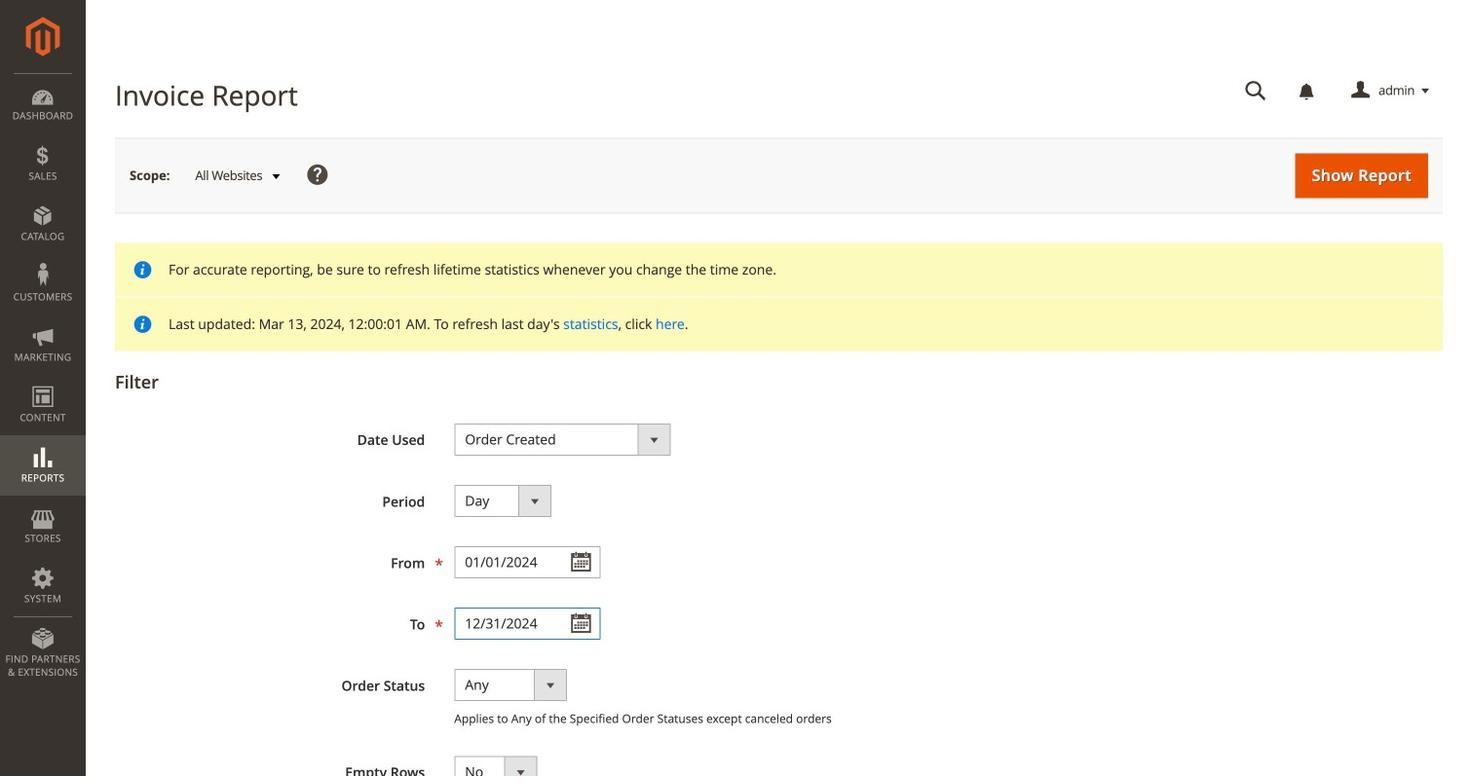 Task type: describe. For each thing, give the bounding box(es) containing it.
magento admin panel image
[[26, 17, 60, 57]]



Task type: locate. For each thing, give the bounding box(es) containing it.
menu bar
[[0, 73, 86, 689]]

None text field
[[1232, 74, 1281, 108], [454, 547, 601, 579], [454, 608, 601, 640], [1232, 74, 1281, 108], [454, 547, 601, 579], [454, 608, 601, 640]]



Task type: vqa. For each thing, say whether or not it's contained in the screenshot.
text box
yes



